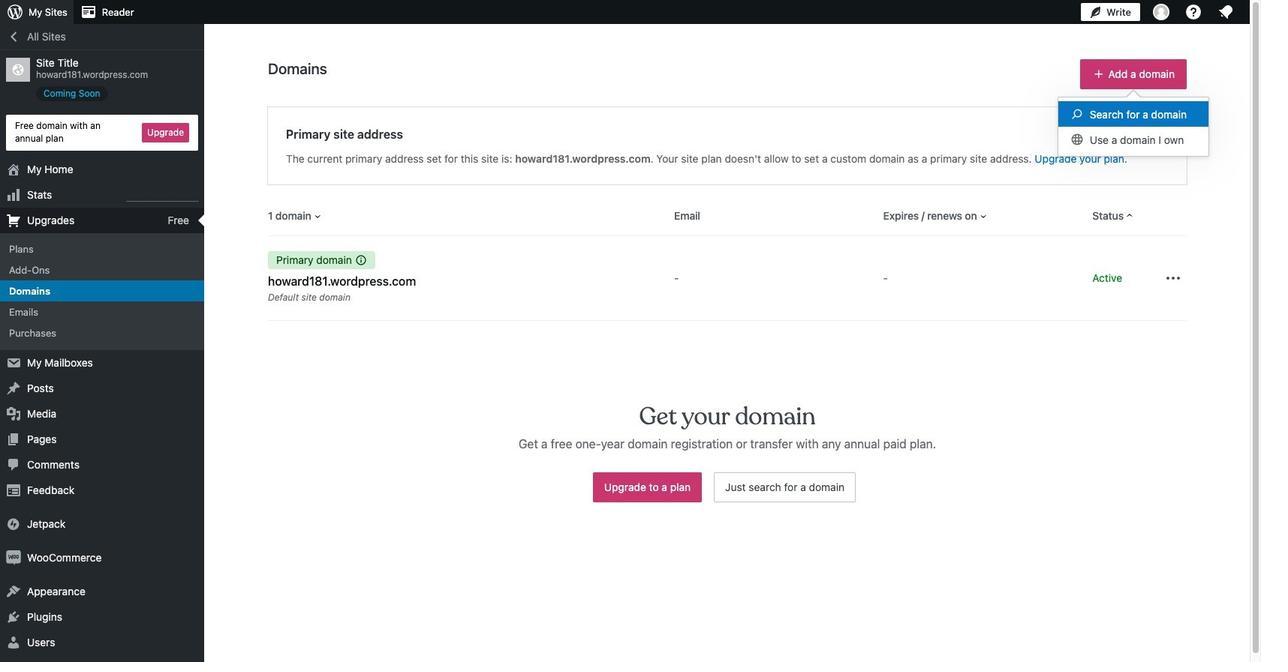 Task type: locate. For each thing, give the bounding box(es) containing it.
my profile image
[[1153, 4, 1170, 20]]

tooltip
[[1058, 89, 1209, 157]]

img image
[[6, 517, 21, 532], [6, 551, 21, 566]]

main content
[[0, 0, 1187, 545]]

menu
[[1058, 98, 1209, 156]]

1 vertical spatial img image
[[6, 551, 21, 566]]

0 vertical spatial img image
[[6, 517, 21, 532]]

1 img image from the top
[[6, 517, 21, 532]]

2 img image from the top
[[6, 551, 21, 566]]

highest hourly views 0 image
[[127, 192, 198, 202]]



Task type: vqa. For each thing, say whether or not it's contained in the screenshot.
plugins add new functionality and integrations to your site with plugins. learn more .
no



Task type: describe. For each thing, give the bounding box(es) containing it.
help image
[[1185, 3, 1203, 21]]

manage your notifications image
[[1217, 3, 1235, 21]]



